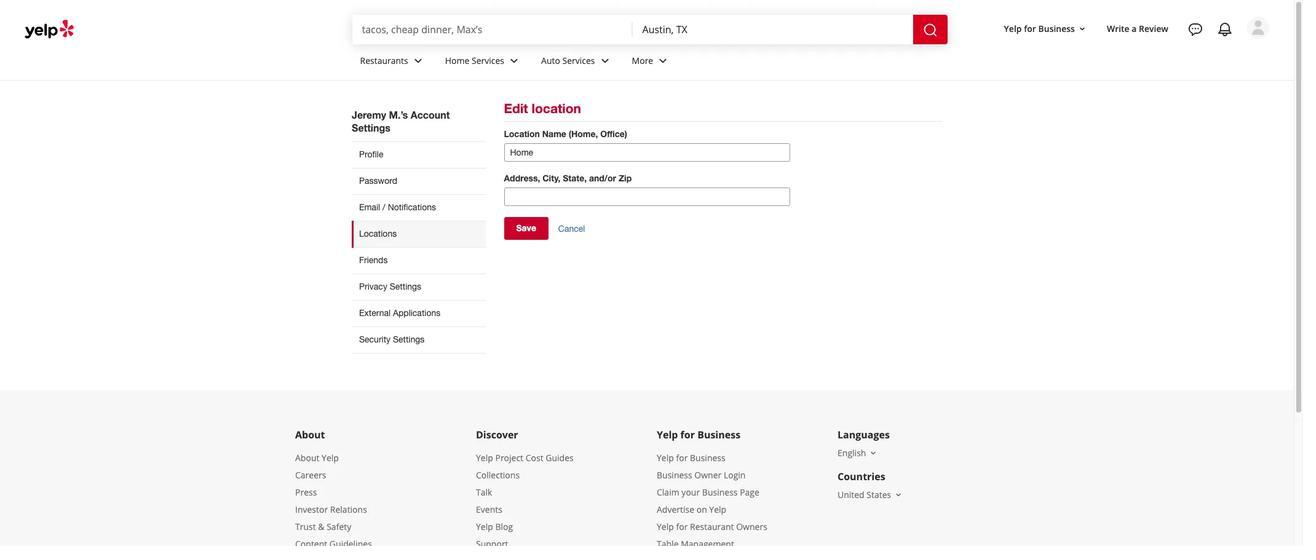 Task type: locate. For each thing, give the bounding box(es) containing it.
24 chevron down v2 image inside 'auto services' link
[[598, 53, 612, 68]]

16 chevron down v2 image inside united states popup button
[[894, 490, 904, 500]]

settings down "applications"
[[393, 335, 425, 344]]

None search field
[[352, 15, 950, 44]]

events
[[476, 504, 503, 515]]

zip
[[619, 173, 632, 183]]

24 chevron down v2 image
[[411, 53, 426, 68], [507, 53, 522, 68], [598, 53, 612, 68], [656, 53, 671, 68]]

24 chevron down v2 image inside the restaurants link
[[411, 53, 426, 68]]

user actions element
[[994, 15, 1287, 91]]

about up about yelp link
[[295, 428, 325, 442]]

privacy
[[359, 282, 387, 292]]

1 horizontal spatial 16 chevron down v2 image
[[894, 490, 904, 500]]

settings inside 'link'
[[393, 335, 425, 344]]

trust
[[295, 521, 316, 533]]

profile
[[359, 149, 383, 159]]

services for auto services
[[563, 55, 595, 66]]

discover
[[476, 428, 518, 442]]

m.'s
[[389, 109, 408, 121]]

cancel link
[[558, 224, 585, 235]]

for up yelp for business link
[[681, 428, 695, 442]]

yelp for business left 16 chevron down v2 image
[[1004, 23, 1075, 34]]

2 none field from the left
[[643, 23, 903, 36]]

2 24 chevron down v2 image from the left
[[507, 53, 522, 68]]

claim your business page link
[[657, 487, 760, 498]]

24 chevron down v2 image for home services
[[507, 53, 522, 68]]

collections link
[[476, 469, 520, 481]]

claim
[[657, 487, 680, 498]]

relations
[[330, 504, 367, 515]]

restaurants link
[[350, 44, 435, 80]]

yelp for business link
[[657, 452, 726, 464]]

None field
[[362, 23, 623, 36], [643, 23, 903, 36]]

about
[[295, 428, 325, 442], [295, 452, 320, 464]]

24 chevron down v2 image right auto services
[[598, 53, 612, 68]]

auto
[[541, 55, 560, 66]]

applications
[[393, 308, 441, 318]]

1 none field from the left
[[362, 23, 623, 36]]

yelp for business up yelp for business link
[[657, 428, 741, 442]]

home services
[[445, 55, 504, 66]]

restaurant
[[690, 521, 734, 533]]

16 chevron down v2 image down languages
[[869, 448, 879, 458]]

/
[[383, 202, 386, 212]]

name
[[542, 129, 566, 139]]

yelp for business inside "button"
[[1004, 23, 1075, 34]]

settings
[[352, 122, 391, 133], [390, 282, 421, 292], [393, 335, 425, 344]]

2 services from the left
[[563, 55, 595, 66]]

business owner login link
[[657, 469, 746, 481]]

24 chevron down v2 image left "auto"
[[507, 53, 522, 68]]

languages
[[838, 428, 890, 442]]

none field near
[[643, 23, 903, 36]]

yelp
[[1004, 23, 1022, 34], [657, 428, 678, 442], [322, 452, 339, 464], [476, 452, 493, 464], [657, 452, 674, 464], [709, 504, 727, 515], [476, 521, 493, 533], [657, 521, 674, 533]]

settings down jeremy
[[352, 122, 391, 133]]

about up careers
[[295, 452, 320, 464]]

home services link
[[435, 44, 532, 80]]

None text field
[[504, 188, 790, 206]]

services right "auto"
[[563, 55, 595, 66]]

advertise
[[657, 504, 695, 515]]

location
[[532, 101, 581, 116]]

1 horizontal spatial services
[[563, 55, 595, 66]]

united
[[838, 489, 865, 501]]

1 vertical spatial settings
[[390, 282, 421, 292]]

1 horizontal spatial yelp for business
[[1004, 23, 1075, 34]]

business categories element
[[350, 44, 1270, 80]]

16 chevron down v2 image for languages
[[869, 448, 879, 458]]

blog
[[495, 521, 513, 533]]

search image
[[923, 23, 938, 37]]

0 vertical spatial settings
[[352, 122, 391, 133]]

1 24 chevron down v2 image from the left
[[411, 53, 426, 68]]

0 vertical spatial about
[[295, 428, 325, 442]]

None text field
[[504, 143, 790, 162]]

24 chevron down v2 image right restaurants
[[411, 53, 426, 68]]

0 horizontal spatial none field
[[362, 23, 623, 36]]

0 vertical spatial yelp for business
[[1004, 23, 1075, 34]]

security
[[359, 335, 391, 344]]

owners
[[736, 521, 768, 533]]

friends link
[[352, 247, 486, 274]]

email / notifications link
[[352, 194, 486, 221]]

about yelp careers press investor relations trust & safety
[[295, 452, 367, 533]]

profile link
[[352, 141, 486, 168]]

write
[[1107, 23, 1130, 34]]

none field up home services link
[[362, 23, 623, 36]]

your
[[682, 487, 700, 498]]

1 vertical spatial yelp for business
[[657, 428, 741, 442]]

16 chevron down v2 image right states
[[894, 490, 904, 500]]

email
[[359, 202, 380, 212]]

0 horizontal spatial services
[[472, 55, 504, 66]]

Find text field
[[362, 23, 623, 36]]

countries
[[838, 470, 886, 483]]

on
[[697, 504, 707, 515]]

business left 16 chevron down v2 image
[[1039, 23, 1075, 34]]

16 chevron down v2 image
[[869, 448, 879, 458], [894, 490, 904, 500]]

yelp blog link
[[476, 521, 513, 533]]

password
[[359, 176, 397, 186]]

settings inside jeremy m.'s account settings
[[352, 122, 391, 133]]

services
[[472, 55, 504, 66], [563, 55, 595, 66]]

0 horizontal spatial 16 chevron down v2 image
[[869, 448, 879, 458]]

1 vertical spatial 16 chevron down v2 image
[[894, 490, 904, 500]]

yelp inside yelp for business "button"
[[1004, 23, 1022, 34]]

16 chevron down v2 image inside english popup button
[[869, 448, 879, 458]]

external applications
[[359, 308, 441, 318]]

(home,
[[569, 129, 598, 139]]

guides
[[546, 452, 574, 464]]

more link
[[622, 44, 680, 80]]

2 vertical spatial settings
[[393, 335, 425, 344]]

24 chevron down v2 image inside more "link"
[[656, 53, 671, 68]]

0 vertical spatial 16 chevron down v2 image
[[869, 448, 879, 458]]

1 vertical spatial about
[[295, 452, 320, 464]]

4 24 chevron down v2 image from the left
[[656, 53, 671, 68]]

services right home
[[472, 55, 504, 66]]

none field up business categories element
[[643, 23, 903, 36]]

2 about from the top
[[295, 452, 320, 464]]

1 services from the left
[[472, 55, 504, 66]]

24 chevron down v2 image for auto services
[[598, 53, 612, 68]]

for left 16 chevron down v2 image
[[1024, 23, 1036, 34]]

settings for security
[[393, 335, 425, 344]]

yelp for business
[[1004, 23, 1075, 34], [657, 428, 741, 442]]

about inside the about yelp careers press investor relations trust & safety
[[295, 452, 320, 464]]

16 chevron down v2 image for countries
[[894, 490, 904, 500]]

address,
[[504, 173, 540, 183]]

security settings
[[359, 335, 425, 344]]

trust & safety link
[[295, 521, 351, 533]]

login
[[724, 469, 746, 481]]

for
[[1024, 23, 1036, 34], [681, 428, 695, 442], [676, 452, 688, 464], [676, 521, 688, 533]]

notifications
[[388, 202, 436, 212]]

3 24 chevron down v2 image from the left
[[598, 53, 612, 68]]

yelp for restaurant owners link
[[657, 521, 768, 533]]

1 about from the top
[[295, 428, 325, 442]]

locations link
[[352, 221, 486, 247]]

24 chevron down v2 image right more
[[656, 53, 671, 68]]

owner
[[695, 469, 722, 481]]

24 chevron down v2 image inside home services link
[[507, 53, 522, 68]]

1 horizontal spatial none field
[[643, 23, 903, 36]]

settings up external applications on the left bottom
[[390, 282, 421, 292]]

business
[[1039, 23, 1075, 34], [698, 428, 741, 442], [690, 452, 726, 464], [657, 469, 692, 481], [702, 487, 738, 498]]



Task type: describe. For each thing, give the bounding box(es) containing it.
none field "find"
[[362, 23, 623, 36]]

privacy settings
[[359, 282, 421, 292]]

account
[[411, 109, 450, 121]]

external applications link
[[352, 300, 486, 327]]

write a review link
[[1102, 18, 1174, 40]]

business down owner
[[702, 487, 738, 498]]

project
[[495, 452, 524, 464]]

messages image
[[1188, 22, 1203, 37]]

business inside "button"
[[1039, 23, 1075, 34]]

for inside "button"
[[1024, 23, 1036, 34]]

safety
[[327, 521, 351, 533]]

16 chevron down v2 image
[[1078, 24, 1088, 34]]

email / notifications
[[359, 202, 436, 212]]

jeremy m.'s account settings
[[352, 109, 450, 133]]

city,
[[543, 173, 561, 183]]

talk link
[[476, 487, 492, 498]]

password link
[[352, 168, 486, 194]]

write a review
[[1107, 23, 1169, 34]]

privacy settings link
[[352, 274, 486, 300]]

press
[[295, 487, 317, 498]]

collections
[[476, 469, 520, 481]]

settings for privacy
[[390, 282, 421, 292]]

investor
[[295, 504, 328, 515]]

jeremy
[[352, 109, 386, 121]]

for up business owner login link
[[676, 452, 688, 464]]

services for home services
[[472, 55, 504, 66]]

Near text field
[[643, 23, 903, 36]]

careers
[[295, 469, 326, 481]]

yelp inside the about yelp careers press investor relations trust & safety
[[322, 452, 339, 464]]

&
[[318, 521, 325, 533]]

notifications image
[[1218, 22, 1233, 37]]

location name (home, office)
[[504, 129, 627, 139]]

united states button
[[838, 489, 904, 501]]

cancel
[[558, 224, 585, 233]]

address, city, state, and/or zip
[[504, 173, 632, 183]]

business up claim
[[657, 469, 692, 481]]

yelp for business button
[[999, 18, 1092, 40]]

a
[[1132, 23, 1137, 34]]

save button
[[504, 217, 549, 240]]

and/or
[[589, 173, 616, 183]]

business up yelp for business link
[[698, 428, 741, 442]]

for down advertise in the right of the page
[[676, 521, 688, 533]]

state,
[[563, 173, 587, 183]]

english button
[[838, 447, 879, 459]]

24 chevron down v2 image for more
[[656, 53, 671, 68]]

office)
[[601, 129, 627, 139]]

friends
[[359, 255, 388, 265]]

24 chevron down v2 image for restaurants
[[411, 53, 426, 68]]

more
[[632, 55, 653, 66]]

page
[[740, 487, 760, 498]]

about for about yelp careers press investor relations trust & safety
[[295, 452, 320, 464]]

external
[[359, 308, 391, 318]]

talk
[[476, 487, 492, 498]]

investor relations link
[[295, 504, 367, 515]]

united states
[[838, 489, 892, 501]]

locations
[[359, 229, 397, 239]]

edit
[[504, 101, 528, 116]]

edit location
[[504, 101, 581, 116]]

security settings link
[[352, 327, 486, 354]]

save
[[516, 223, 536, 233]]

yelp project cost guides collections talk events yelp blog
[[476, 452, 574, 533]]

location
[[504, 129, 540, 139]]

yelp for business business owner login claim your business page advertise on yelp yelp for restaurant owners
[[657, 452, 768, 533]]

auto services
[[541, 55, 595, 66]]

cost
[[526, 452, 544, 464]]

business up owner
[[690, 452, 726, 464]]

jeremy m. image
[[1248, 17, 1270, 39]]

restaurants
[[360, 55, 408, 66]]

press link
[[295, 487, 317, 498]]

careers link
[[295, 469, 326, 481]]

0 horizontal spatial yelp for business
[[657, 428, 741, 442]]

about yelp link
[[295, 452, 339, 464]]

home
[[445, 55, 470, 66]]

review
[[1139, 23, 1169, 34]]

about for about
[[295, 428, 325, 442]]

states
[[867, 489, 892, 501]]

auto services link
[[532, 44, 622, 80]]

yelp project cost guides link
[[476, 452, 574, 464]]

events link
[[476, 504, 503, 515]]



Task type: vqa. For each thing, say whether or not it's contained in the screenshot.


